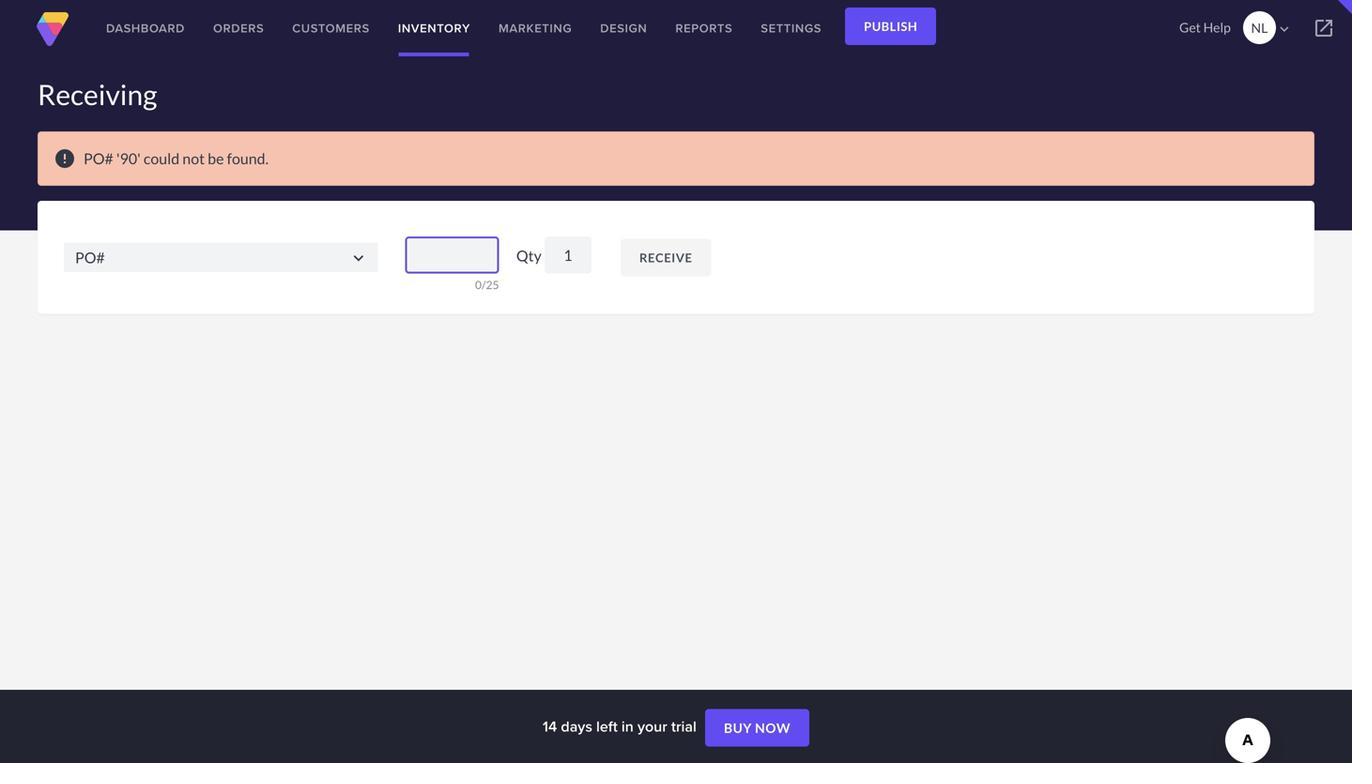 Task type: locate. For each thing, give the bounding box(es) containing it.
found.
[[227, 149, 269, 168]]

receiving
[[38, 77, 157, 111]]

qty
[[516, 246, 542, 265]]

design
[[600, 19, 647, 37]]

be
[[208, 149, 224, 168]]

orders
[[213, 19, 264, 37]]


[[1313, 17, 1335, 39]]

dashboard link
[[92, 0, 199, 56]]

buy
[[724, 720, 752, 736]]

dashboard
[[106, 19, 185, 37]]

publish
[[864, 19, 918, 34]]

your
[[638, 716, 667, 738]]

None text field
[[64, 243, 378, 272]]

nl 
[[1251, 20, 1293, 38]]

customers
[[292, 19, 370, 37]]

14 days left in your trial
[[543, 716, 700, 738]]

now
[[755, 720, 791, 736]]

None text field
[[405, 237, 499, 274]]



Task type: describe. For each thing, give the bounding box(es) containing it.
'90'
[[116, 149, 141, 168]]

buy now
[[724, 720, 791, 736]]

marketing
[[499, 19, 572, 37]]

trial
[[671, 716, 697, 738]]

left
[[596, 716, 618, 738]]

help
[[1203, 19, 1231, 35]]

nl
[[1251, 20, 1268, 36]]

in
[[622, 716, 634, 738]]

days
[[561, 716, 592, 738]]

Qty text field
[[545, 237, 591, 274]]

get help
[[1179, 19, 1231, 35]]

 link
[[1296, 0, 1352, 56]]

error
[[54, 147, 76, 170]]

receive link
[[621, 239, 711, 276]]

get
[[1179, 19, 1201, 35]]

inventory
[[398, 19, 470, 37]]


[[349, 248, 368, 268]]


[[1276, 21, 1293, 38]]

publish button
[[845, 8, 936, 45]]

error po# '90' could not be found.
[[54, 147, 269, 170]]

not
[[182, 149, 205, 168]]

14
[[543, 716, 557, 738]]

po#
[[84, 149, 113, 168]]

could
[[144, 149, 180, 168]]

reports
[[675, 19, 733, 37]]

receive
[[640, 250, 692, 265]]

buy now link
[[705, 710, 809, 747]]

settings
[[761, 19, 822, 37]]



Task type: vqa. For each thing, say whether or not it's contained in the screenshot.
the left "Settings"
no



